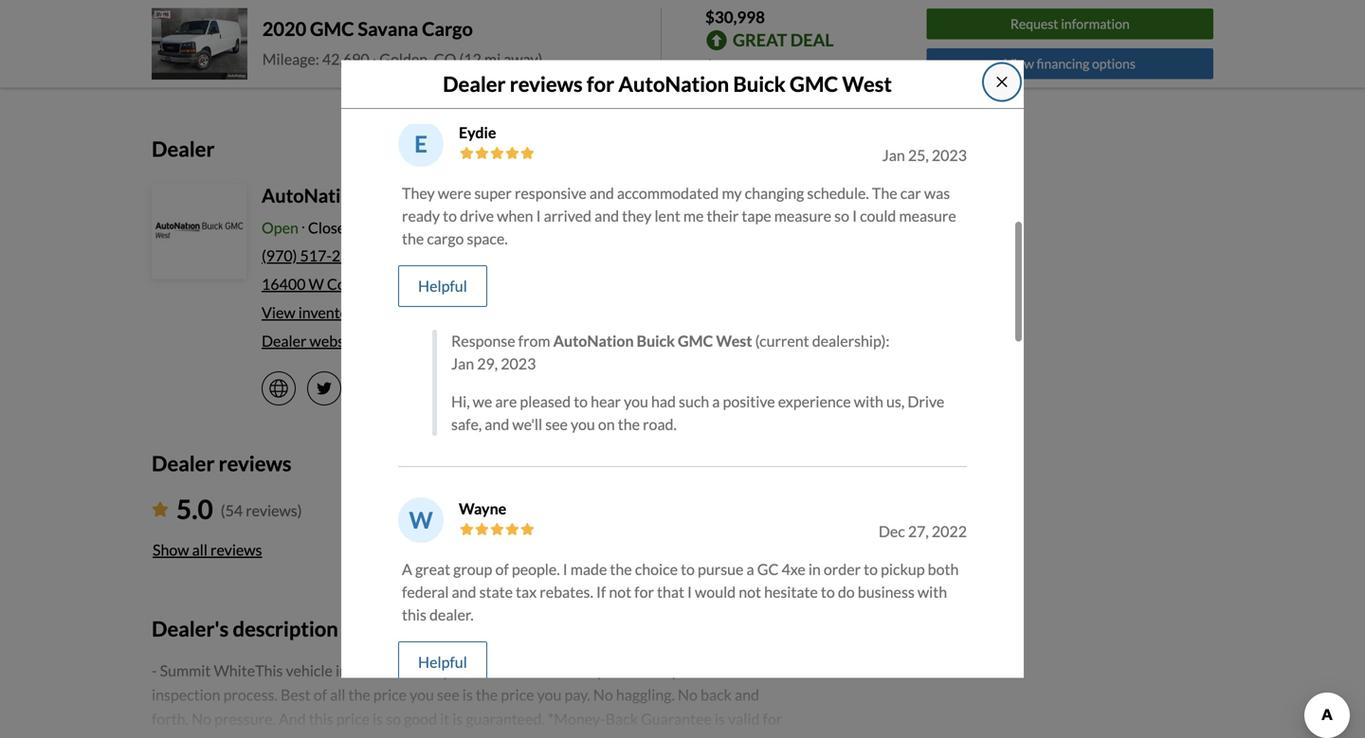 Task type: describe. For each thing, give the bounding box(es) containing it.
order
[[824, 560, 861, 579]]

all inside button
[[192, 541, 208, 559]]

guarantee
[[641, 710, 712, 728]]

to down "order"
[[821, 583, 835, 602]]

1 horizontal spatial back
[[605, 710, 638, 728]]

and inside a great group of people. i made the choice to pursue a gc 4xe in order to pickup both federal and state tax rebates. if not for that i would not hesitate to do business with this dealer.
[[452, 583, 476, 602]]

ready
[[402, 207, 440, 225]]

and inside *estimated payments are for informational purposes only, and do not represent a financing offer or guarantee of credit from the seller.
[[438, 58, 456, 72]]

this inside a great group of people. i made the choice to pursue a gc 4xe in order to pickup both federal and state tax rebates. if not for that i would not hesitate to do business with this dealer.
[[402, 606, 427, 624]]

the inside hi, we are pleased to hear you had such a positive experience with us, drive safe, and we'll see you on the road.
[[618, 415, 640, 434]]

for left "guarantee"
[[587, 72, 614, 96]]

$30,998
[[705, 7, 765, 27]]

see
[[698, 734, 722, 738]]

show all reviews button
[[152, 529, 263, 571]]

first.
[[401, 734, 432, 738]]

from inside response from autonation buick gmc west (current dealership): jan 29, 2023
[[518, 332, 550, 350]]

helpful for e
[[418, 277, 467, 295]]

2 horizontal spatial price
[[501, 686, 534, 704]]

see inside hi, we are pleased to hear you had such a positive experience with us, drive safe, and we'll see you on the road.
[[545, 415, 568, 434]]

were
[[438, 184, 471, 202]]

responsive
[[515, 184, 587, 202]]

great
[[733, 30, 787, 50]]

2 horizontal spatial no
[[678, 686, 698, 704]]

mi
[[484, 50, 501, 68]]

gmc inside response from autonation buick gmc west (current dealership): jan 29, 2023
[[678, 332, 713, 350]]

colfax
[[327, 275, 370, 293]]

we'll
[[512, 415, 542, 434]]

options
[[1092, 55, 1136, 72]]

reviews)
[[246, 502, 302, 520]]

and right terms
[[595, 734, 620, 738]]

$4,406
[[705, 57, 753, 75]]

payments
[[209, 58, 257, 72]]

i left "could"
[[852, 207, 857, 225]]

their
[[707, 207, 739, 225]]

- summit white
[[152, 661, 255, 680]]

group
[[453, 560, 492, 579]]

already pre-qualified?
[[332, 21, 481, 39]]

positive
[[723, 393, 775, 411]]

is up the comes
[[373, 710, 383, 728]]

hi, we are pleased to hear you had such a positive experience with us, drive safe, and we'll see you on the road.
[[451, 393, 944, 434]]

drive
[[460, 207, 494, 225]]

road.
[[643, 415, 677, 434]]

and up valid
[[735, 686, 759, 704]]

the inside a great group of people. i made the choice to pursue a gc 4xe in order to pickup both federal and state tax rebates. if not for that i would not hesitate to do business with this dealer.
[[610, 560, 632, 579]]

a inside hi, we are pleased to hear you had such a positive experience with us, drive safe, and we'll see you on the road.
[[712, 393, 720, 411]]

gmc down deal
[[790, 72, 838, 96]]

9:00
[[371, 218, 401, 237]]

star image
[[152, 502, 169, 517]]

golden, inside 2020 gmc savana cargo mileage: 42,690 · golden, co (12 mi away)
[[379, 50, 431, 68]]

e
[[414, 130, 427, 157]]

safe,
[[451, 415, 482, 434]]

my
[[722, 184, 742, 202]]

0 horizontal spatial no
[[192, 710, 211, 728]]

1 horizontal spatial not
[[609, 583, 631, 602]]

to up business
[[864, 560, 878, 579]]

space.
[[467, 229, 508, 248]]

are for for
[[259, 58, 276, 72]]

2023 inside response from autonation buick gmc west (current dealership): jan 29, 2023
[[501, 355, 536, 373]]

are for pleased
[[495, 393, 517, 411]]

hear
[[591, 393, 621, 411]]

choice
[[635, 560, 678, 579]]

close modal dealer reviews for autonation buick gmc west image
[[994, 75, 1010, 90]]

0 vertical spatial back
[[455, 661, 488, 680]]

had
[[651, 393, 676, 411]]

it
[[440, 710, 449, 728]]

2 horizontal spatial not
[[739, 583, 761, 602]]

pm
[[404, 218, 427, 237]]

dialog containing e
[[341, 60, 1024, 738]]

all inside this vehicle includes a money-back guarantee* and passed our precise inspection process. best of all the price you see is the price you pay. no haggling. no back and forth. no pressure. and this price is so good it is guaranteed. *money-back guarantee is valid for 5 days or 250 miles, whichever comes first. subject to certain terms and conditions. see store
[[330, 686, 345, 704]]

guarantee*
[[491, 661, 567, 680]]

a inside a great group of people. i made the choice to pursue a gc 4xe in order to pickup both federal and state tax rebates. if not for that i would not hesitate to do business with this dealer.
[[747, 560, 754, 579]]

vehicle
[[286, 661, 333, 680]]

of inside this vehicle includes a money-back guarantee* and passed our precise inspection process. best of all the price you see is the price you pay. no haggling. no back and forth. no pressure. and this price is so good it is guaranteed. *money-back guarantee is valid for 5 days or 250 miles, whichever comes first. subject to certain terms and conditions. see store
[[313, 686, 327, 704]]

i right when
[[536, 207, 541, 225]]

me
[[683, 207, 704, 225]]

1 vertical spatial co
[[459, 275, 481, 293]]

a inside this vehicle includes a money-back guarantee* and passed our precise inspection process. best of all the price you see is the price you pay. no haggling. no back and forth. no pressure. and this price is so good it is guaranteed. *money-back guarantee is valid for 5 days or 250 miles, whichever comes first. subject to certain terms and conditions. see store
[[393, 661, 401, 680]]

market
[[800, 57, 847, 75]]

1 vertical spatial w
[[409, 507, 433, 534]]

is right it
[[452, 710, 463, 728]]

pleased
[[520, 393, 571, 411]]

tape
[[742, 207, 771, 225]]

store
[[725, 734, 760, 738]]

and left they
[[594, 207, 619, 225]]

dealer website
[[262, 332, 362, 350]]

the down includes
[[348, 686, 370, 704]]

helpful for w
[[418, 653, 467, 672]]

2 measure from the left
[[899, 207, 956, 225]]

(970) 517-2598
[[262, 246, 367, 265]]

2022
[[932, 522, 967, 541]]

a
[[402, 560, 412, 579]]

jan inside response from autonation buick gmc west (current dealership): jan 29, 2023
[[451, 355, 474, 373]]

financing inside *estimated payments are for informational purposes only, and do not represent a financing offer or guarantee of credit from the seller.
[[551, 58, 597, 72]]

cargo
[[427, 229, 464, 248]]

to inside they were super responsive and accommodated my changing schedule. the car was ready to drive when i arrived and they lent me their tape measure so i could measure the cargo space.
[[443, 207, 457, 225]]

so inside they were super responsive and accommodated my changing schedule. the car was ready to drive when i arrived and they lent me their tape measure so i could measure the cargo space.
[[834, 207, 849, 225]]

both
[[928, 560, 959, 579]]

0 horizontal spatial buick
[[366, 184, 414, 207]]

guarantee
[[639, 58, 689, 72]]

ave
[[373, 275, 398, 293]]

information
[[1061, 16, 1130, 32]]

description
[[233, 617, 338, 641]]

on
[[598, 415, 615, 434]]

dealer's description
[[152, 617, 338, 641]]

1 horizontal spatial no
[[593, 686, 613, 704]]

drive
[[908, 393, 944, 411]]

qualified?
[[414, 21, 478, 39]]

process.
[[223, 686, 278, 704]]

dealer reviews
[[152, 451, 292, 476]]

27,
[[908, 522, 929, 541]]

response
[[451, 332, 515, 350]]

not inside *estimated payments are for informational purposes only, and do not represent a financing offer or guarantee of credit from the seller.
[[473, 58, 490, 72]]

represent
[[492, 58, 541, 72]]

offer
[[599, 58, 623, 72]]

0 vertical spatial buick
[[733, 72, 786, 96]]

made
[[570, 560, 607, 579]]

of inside *estimated payments are for informational purposes only, and do not represent a financing offer or guarantee of credit from the seller.
[[691, 58, 702, 72]]

rebates.
[[540, 583, 593, 602]]

25,
[[908, 146, 929, 165]]

you up the "good"
[[410, 686, 434, 704]]

5.0
[[176, 493, 213, 525]]

for inside *estimated payments are for informational purposes only, and do not represent a financing offer or guarantee of credit from the seller.
[[278, 58, 293, 72]]

us,
[[886, 393, 905, 411]]

(54
[[221, 502, 243, 520]]

80401
[[484, 275, 528, 293]]

miles,
[[243, 734, 281, 738]]

super
[[474, 184, 512, 202]]

jan 25, 2023
[[882, 146, 967, 165]]

5
[[152, 734, 160, 738]]

is up subject
[[462, 686, 473, 704]]

is up see on the bottom right
[[715, 710, 725, 728]]

inventory
[[298, 303, 362, 322]]

dealer for dealer
[[152, 137, 215, 161]]

this
[[255, 661, 283, 680]]

i up rebates.
[[563, 560, 568, 579]]

great deal
[[733, 30, 834, 50]]

mileage:
[[262, 50, 319, 68]]

i right that
[[687, 583, 692, 602]]



Task type: locate. For each thing, give the bounding box(es) containing it.
from down the great at the top right of the page
[[735, 58, 759, 72]]

all right show
[[192, 541, 208, 559]]

1 horizontal spatial so
[[834, 207, 849, 225]]

42,690
[[322, 50, 369, 68]]

2 helpful from the top
[[418, 653, 467, 672]]

federal
[[402, 583, 449, 602]]

dec 27, 2022
[[879, 522, 967, 541]]

1 vertical spatial all
[[330, 686, 345, 704]]

precise
[[672, 661, 720, 680]]

autonation inside response from autonation buick gmc west (current dealership): jan 29, 2023
[[553, 332, 634, 350]]

of right the best
[[313, 686, 327, 704]]

so down schedule.
[[834, 207, 849, 225]]

view up the close modal dealer reviews for autonation buick gmc west icon
[[1005, 55, 1034, 72]]

0 horizontal spatial co
[[434, 50, 456, 68]]

view financing options
[[1005, 55, 1136, 72]]

west inside response from autonation buick gmc west (current dealership): jan 29, 2023
[[716, 332, 752, 350]]

and up arrived on the top of page
[[589, 184, 614, 202]]

1 measure from the left
[[774, 207, 831, 225]]

1 vertical spatial buick
[[366, 184, 414, 207]]

1 horizontal spatial co
[[459, 275, 481, 293]]

the inside *estimated payments are for informational purposes only, and do not represent a financing offer or guarantee of credit from the seller.
[[762, 58, 778, 72]]

2 horizontal spatial buick
[[733, 72, 786, 96]]

and right only,
[[438, 58, 456, 72]]

reviews down away)
[[510, 72, 583, 96]]

of inside a great group of people. i made the choice to pursue a gc 4xe in order to pickup both federal and state tax rebates. if not for that i would not hesitate to do business with this dealer.
[[495, 560, 509, 579]]

they were super responsive and accommodated my changing schedule. the car was ready to drive when i arrived and they lent me their tape measure so i could measure the cargo space.
[[402, 184, 956, 248]]

2 vertical spatial buick
[[637, 332, 675, 350]]

dealer down (12
[[443, 72, 506, 96]]

2 horizontal spatial west
[[842, 72, 892, 96]]

0 vertical spatial view
[[1005, 55, 1034, 72]]

0 horizontal spatial view
[[262, 303, 295, 322]]

measure down was
[[899, 207, 956, 225]]

and down the "group"
[[452, 583, 476, 602]]

jan
[[882, 146, 905, 165], [451, 355, 474, 373]]

and up the "pay."
[[570, 661, 595, 680]]

1 horizontal spatial see
[[545, 415, 568, 434]]

this down federal
[[402, 606, 427, 624]]

car
[[900, 184, 921, 202]]

subject
[[435, 734, 484, 738]]

1 horizontal spatial w
[[409, 507, 433, 534]]

dealer
[[443, 72, 506, 96], [152, 137, 215, 161], [262, 332, 307, 350], [152, 451, 215, 476]]

1 horizontal spatial west
[[716, 332, 752, 350]]

*estimated
[[152, 58, 207, 72]]

0 vertical spatial this
[[402, 606, 427, 624]]

to down guaranteed. at the left bottom of the page
[[487, 734, 501, 738]]

from inside *estimated payments are for informational purposes only, and do not represent a financing offer or guarantee of credit from the seller.
[[735, 58, 759, 72]]

dealer for dealer reviews for autonation buick gmc west
[[443, 72, 506, 96]]

0 horizontal spatial from
[[518, 332, 550, 350]]

·
[[372, 50, 376, 68]]

with inside hi, we are pleased to hear you had such a positive experience with us, drive safe, and we'll see you on the road.
[[854, 393, 883, 411]]

co inside 2020 gmc savana cargo mileage: 42,690 · golden, co (12 mi away)
[[434, 50, 456, 68]]

great
[[415, 560, 450, 579]]

0 vertical spatial do
[[458, 58, 471, 72]]

of left credit
[[691, 58, 702, 72]]

request information
[[1010, 16, 1130, 32]]

2020 gmc savana cargo image
[[152, 8, 247, 80]]

to inside this vehicle includes a money-back guarantee* and passed our precise inspection process. best of all the price you see is the price you pay. no haggling. no back and forth. no pressure. and this price is so good it is guaranteed. *money-back guarantee is valid for 5 days or 250 miles, whichever comes first. subject to certain terms and conditions. see store
[[487, 734, 501, 738]]

you left had
[[624, 393, 648, 411]]

(current
[[755, 332, 809, 350]]

are inside *estimated payments are for informational purposes only, and do not represent a financing offer or guarantee of credit from the seller.
[[259, 58, 276, 72]]

price down includes
[[373, 686, 407, 704]]

29,
[[477, 355, 498, 373]]

1 vertical spatial 2023
[[501, 355, 536, 373]]

such
[[679, 393, 709, 411]]

back
[[701, 686, 732, 704]]

1 horizontal spatial buick
[[637, 332, 675, 350]]

so up the comes
[[386, 710, 401, 728]]

2023 down dealer website link
[[501, 355, 536, 373]]

0 horizontal spatial measure
[[774, 207, 831, 225]]

the down ready
[[402, 229, 424, 248]]

0 vertical spatial or
[[626, 58, 636, 72]]

golden,
[[379, 50, 431, 68], [404, 275, 456, 293]]

helpful button for e
[[398, 266, 487, 307]]

for inside this vehicle includes a money-back guarantee* and passed our precise inspection process. best of all the price you see is the price you pay. no haggling. no back and forth. no pressure. and this price is so good it is guaranteed. *money-back guarantee is valid for 5 days or 250 miles, whichever comes first. subject to certain terms and conditions. see store
[[763, 710, 782, 728]]

0 horizontal spatial see
[[437, 686, 459, 704]]

this inside this vehicle includes a money-back guarantee* and passed our precise inspection process. best of all the price you see is the price you pay. no haggling. no back and forth. no pressure. and this price is so good it is guaranteed. *money-back guarantee is valid for 5 days or 250 miles, whichever comes first. subject to certain terms and conditions. see store
[[309, 710, 333, 728]]

for down 2020
[[278, 58, 293, 72]]

0 vertical spatial golden,
[[379, 50, 431, 68]]

dialog
[[341, 60, 1024, 738]]

2023 right 25,
[[932, 146, 967, 165]]

1 vertical spatial helpful button
[[398, 642, 487, 684]]

helpful button
[[398, 266, 487, 307], [398, 642, 487, 684]]

and down the we
[[485, 415, 509, 434]]

are right payments
[[259, 58, 276, 72]]

0 horizontal spatial jan
[[451, 355, 474, 373]]

buick down the great at the top right of the page
[[733, 72, 786, 96]]

valid
[[728, 710, 760, 728]]

a
[[543, 58, 549, 72], [712, 393, 720, 411], [747, 560, 754, 579], [393, 661, 401, 680]]

a right such
[[712, 393, 720, 411]]

0 horizontal spatial this
[[309, 710, 333, 728]]

1 vertical spatial from
[[518, 332, 550, 350]]

2 vertical spatial of
[[313, 686, 327, 704]]

summit
[[160, 661, 211, 680]]

jan left 29,
[[451, 355, 474, 373]]

so
[[834, 207, 849, 225], [386, 710, 401, 728]]

1 helpful from the top
[[418, 277, 467, 295]]

financing down request information button
[[1037, 55, 1089, 72]]

to
[[443, 207, 457, 225], [574, 393, 588, 411], [681, 560, 695, 579], [864, 560, 878, 579], [821, 583, 835, 602], [487, 734, 501, 738]]

not left represent
[[473, 58, 490, 72]]

view inside view financing options button
[[1005, 55, 1034, 72]]

the up guaranteed. at the left bottom of the page
[[476, 686, 498, 704]]

and inside hi, we are pleased to hear you had such a positive experience with us, drive safe, and we'll see you on the road.
[[485, 415, 509, 434]]

a inside *estimated payments are for informational purposes only, and do not represent a financing offer or guarantee of credit from the seller.
[[543, 58, 549, 72]]

w down 517-
[[309, 275, 324, 293]]

1 vertical spatial jan
[[451, 355, 474, 373]]

1 vertical spatial autonation
[[262, 184, 362, 207]]

2 horizontal spatial of
[[691, 58, 702, 72]]

0 horizontal spatial price
[[336, 710, 370, 728]]

dealer reviews for autonation buick gmc west
[[443, 72, 892, 96]]

dealer inside dealer website link
[[262, 332, 307, 350]]

0 vertical spatial west
[[842, 72, 892, 96]]

pickup
[[881, 560, 925, 579]]

view down 16400 on the left top of the page
[[262, 303, 295, 322]]

1 horizontal spatial price
[[373, 686, 407, 704]]

2 vertical spatial reviews
[[210, 541, 262, 559]]

show all reviews
[[153, 541, 262, 559]]

do down "order"
[[838, 583, 855, 602]]

16400 w colfax ave , golden, co 80401
[[262, 275, 528, 293]]

they
[[402, 184, 435, 202]]

good
[[404, 710, 437, 728]]

dealer down view inventory
[[262, 332, 307, 350]]

gmc up caret down icon
[[417, 184, 461, 207]]

(970) 517-2598 link
[[262, 246, 367, 265]]

credit
[[704, 58, 733, 72]]

financing inside button
[[1037, 55, 1089, 72]]

or inside *estimated payments are for informational purposes only, and do not represent a financing offer or guarantee of credit from the seller.
[[626, 58, 636, 72]]

helpful button down dealer.
[[398, 642, 487, 684]]

co left 80401
[[459, 275, 481, 293]]

back
[[455, 661, 488, 680], [605, 710, 638, 728]]

1 horizontal spatial are
[[495, 393, 517, 411]]

do inside a great group of people. i made the choice to pursue a gc 4xe in order to pickup both federal and state tax rebates. if not for that i would not hesitate to do business with this dealer.
[[838, 583, 855, 602]]

are inside hi, we are pleased to hear you had such a positive experience with us, drive safe, and we'll see you on the road.
[[495, 393, 517, 411]]

dealer.
[[429, 606, 474, 624]]

0 vertical spatial with
[[854, 393, 883, 411]]

see
[[545, 415, 568, 434], [437, 686, 459, 704]]

1 horizontal spatial all
[[330, 686, 345, 704]]

1 horizontal spatial of
[[495, 560, 509, 579]]

for inside a great group of people. i made the choice to pursue a gc 4xe in order to pickup both federal and state tax rebates. if not for that i would not hesitate to do business with this dealer.
[[634, 583, 654, 602]]

gmc
[[310, 17, 354, 40], [790, 72, 838, 96], [417, 184, 461, 207], [678, 332, 713, 350]]

(970)
[[262, 246, 297, 265]]

price up the comes
[[336, 710, 370, 728]]

helpful down dealer.
[[418, 653, 467, 672]]

so inside this vehicle includes a money-back guarantee* and passed our precise inspection process. best of all the price you see is the price you pay. no haggling. no back and forth. no pressure. and this price is so good it is guaranteed. *money-back guarantee is valid for 5 days or 250 miles, whichever comes first. subject to certain terms and conditions. see store
[[386, 710, 401, 728]]

the right the "made"
[[610, 560, 632, 579]]

0 horizontal spatial are
[[259, 58, 276, 72]]

view for view inventory
[[262, 303, 295, 322]]

reviews inside dialog
[[510, 72, 583, 96]]

0 horizontal spatial with
[[854, 393, 883, 411]]

1 vertical spatial with
[[918, 583, 947, 602]]

0 horizontal spatial or
[[197, 734, 211, 738]]

changing
[[745, 184, 804, 202]]

eydie
[[459, 123, 496, 142]]

0 vertical spatial helpful button
[[398, 266, 487, 307]]

0 vertical spatial all
[[192, 541, 208, 559]]

0 horizontal spatial so
[[386, 710, 401, 728]]

-
[[152, 661, 157, 680]]

with down the both
[[918, 583, 947, 602]]

1 vertical spatial golden,
[[404, 275, 456, 293]]

co
[[434, 50, 456, 68], [459, 275, 481, 293]]

0 vertical spatial 2023
[[932, 146, 967, 165]]

1 vertical spatial helpful
[[418, 653, 467, 672]]

0 vertical spatial jan
[[882, 146, 905, 165]]

was
[[924, 184, 950, 202]]

guaranteed.
[[466, 710, 545, 728]]

reviews inside button
[[210, 541, 262, 559]]

the down the great at the top right of the page
[[762, 58, 778, 72]]

or inside this vehicle includes a money-back guarantee* and passed our precise inspection process. best of all the price you see is the price you pay. no haggling. no back and forth. no pressure. and this price is so good it is guaranteed. *money-back guarantee is valid for 5 days or 250 miles, whichever comes first. subject to certain terms and conditions. see store
[[197, 734, 211, 738]]

back down haggling.
[[605, 710, 638, 728]]

0 horizontal spatial back
[[455, 661, 488, 680]]

the right on
[[618, 415, 640, 434]]

with left us,
[[854, 393, 883, 411]]

0 vertical spatial w
[[309, 275, 324, 293]]

lent
[[655, 207, 680, 225]]

are right the we
[[495, 393, 517, 411]]

autonation buick gmc west image
[[154, 186, 245, 277]]

2 vertical spatial west
[[716, 332, 752, 350]]

already
[[332, 21, 384, 39]]

whichever
[[284, 734, 353, 738]]

back left "guarantee*"
[[455, 661, 488, 680]]

1 horizontal spatial view
[[1005, 55, 1034, 72]]

or left 250
[[197, 734, 211, 738]]

1 vertical spatial west
[[465, 184, 510, 207]]

when
[[497, 207, 533, 225]]

0 vertical spatial helpful
[[418, 277, 467, 295]]

west up jan 25, 2023
[[842, 72, 892, 96]]

0 horizontal spatial w
[[309, 275, 324, 293]]

hi,
[[451, 393, 470, 411]]

no up days at the left of the page
[[192, 710, 211, 728]]

1 vertical spatial this
[[309, 710, 333, 728]]

2 helpful button from the top
[[398, 642, 487, 684]]

1 vertical spatial do
[[838, 583, 855, 602]]

to up that
[[681, 560, 695, 579]]

price down "guarantee*"
[[501, 686, 534, 704]]

16400
[[262, 275, 306, 293]]

reviews for dealer reviews for autonation buick gmc west
[[510, 72, 583, 96]]

dealer inside dialog
[[443, 72, 506, 96]]

0 vertical spatial co
[[434, 50, 456, 68]]

wayne
[[459, 500, 506, 518]]

1 vertical spatial are
[[495, 393, 517, 411]]

west left the (current
[[716, 332, 752, 350]]

dec
[[879, 522, 905, 541]]

not right if in the bottom left of the page
[[609, 583, 631, 602]]

a left gc
[[747, 560, 754, 579]]

to left hear
[[574, 393, 588, 411]]

people.
[[512, 560, 560, 579]]

reviews down (54
[[210, 541, 262, 559]]

dealer for dealer website
[[262, 332, 307, 350]]

inspection
[[152, 686, 220, 704]]

0 vertical spatial see
[[545, 415, 568, 434]]

2020 gmc savana cargo mileage: 42,690 · golden, co (12 mi away)
[[262, 17, 543, 68]]

to inside hi, we are pleased to hear you had such a positive experience with us, drive safe, and we'll see you on the road.
[[574, 393, 588, 411]]

1 horizontal spatial 2023
[[932, 146, 967, 165]]

helpful button down cargo
[[398, 266, 487, 307]]

you left the "pay."
[[537, 686, 562, 704]]

the inside they were super responsive and accommodated my changing schedule. the car was ready to drive when i arrived and they lent me their tape measure so i could measure the cargo space.
[[402, 229, 424, 248]]

no right the "pay."
[[593, 686, 613, 704]]

with inside a great group of people. i made the choice to pursue a gc 4xe in order to pickup both federal and state tax rebates. if not for that i would not hesitate to do business with this dealer.
[[918, 583, 947, 602]]

tax
[[516, 583, 537, 602]]

dealer for dealer reviews
[[152, 451, 215, 476]]

dealer down the seller.
[[152, 137, 215, 161]]

see inside this vehicle includes a money-back guarantee* and passed our precise inspection process. best of all the price you see is the price you pay. no haggling. no back and forth. no pressure. and this price is so good it is guaranteed. *money-back guarantee is valid for 5 days or 250 miles, whichever comes first. subject to certain terms and conditions. see store
[[437, 686, 459, 704]]

financing left the offer
[[551, 58, 597, 72]]

to up cargo
[[443, 207, 457, 225]]

in
[[808, 560, 821, 579]]

all down includes
[[330, 686, 345, 704]]

we
[[473, 393, 492, 411]]

passed
[[597, 661, 643, 680]]

and
[[279, 710, 306, 728]]

1 horizontal spatial with
[[918, 583, 947, 602]]

view for view financing options
[[1005, 55, 1034, 72]]

1 horizontal spatial jan
[[882, 146, 905, 165]]

1 horizontal spatial do
[[838, 583, 855, 602]]

1 helpful button from the top
[[398, 266, 487, 307]]

0 vertical spatial reviews
[[510, 72, 583, 96]]

do inside *estimated payments are for informational purposes only, and do not represent a financing offer or guarantee of credit from the seller.
[[458, 58, 471, 72]]

a right away)
[[543, 58, 549, 72]]

cargo
[[422, 17, 473, 40]]

1 horizontal spatial from
[[735, 58, 759, 72]]

schedule.
[[807, 184, 869, 202]]

of up state
[[495, 560, 509, 579]]

jan left 25,
[[882, 146, 905, 165]]

1 vertical spatial view
[[262, 303, 295, 322]]

2 vertical spatial autonation
[[553, 332, 634, 350]]

1 horizontal spatial financing
[[1037, 55, 1089, 72]]

0 horizontal spatial 2023
[[501, 355, 536, 373]]

1 vertical spatial back
[[605, 710, 638, 728]]

autonation buick gmc west
[[262, 184, 510, 207]]

250
[[214, 734, 240, 738]]

do left mi
[[458, 58, 471, 72]]

best
[[281, 686, 311, 704]]

see up it
[[437, 686, 459, 704]]

for right valid
[[763, 710, 782, 728]]

0 vertical spatial from
[[735, 58, 759, 72]]

certain
[[504, 734, 551, 738]]

0 horizontal spatial of
[[313, 686, 327, 704]]

measure down changing
[[774, 207, 831, 225]]

1 vertical spatial see
[[437, 686, 459, 704]]

0 vertical spatial of
[[691, 58, 702, 72]]

buick up had
[[637, 332, 675, 350]]

caret down image
[[435, 220, 444, 235]]

reviews for dealer reviews
[[219, 451, 292, 476]]

0 horizontal spatial all
[[192, 541, 208, 559]]

0 vertical spatial are
[[259, 58, 276, 72]]

0 horizontal spatial financing
[[551, 58, 597, 72]]

helpful button for w
[[398, 642, 487, 684]]

1 horizontal spatial or
[[626, 58, 636, 72]]

show
[[153, 541, 189, 559]]

haggling.
[[616, 686, 675, 704]]

this
[[402, 606, 427, 624], [309, 710, 333, 728]]

closes
[[308, 218, 352, 237]]

for down choice
[[634, 583, 654, 602]]

0 vertical spatial so
[[834, 207, 849, 225]]

0 vertical spatial autonation
[[618, 72, 729, 96]]

a left money-
[[393, 661, 401, 680]]

2023
[[932, 146, 967, 165], [501, 355, 536, 373]]

(12
[[459, 50, 481, 68]]

buick inside response from autonation buick gmc west (current dealership): jan 29, 2023
[[637, 332, 675, 350]]

money-
[[404, 661, 455, 680]]

not down gc
[[739, 583, 761, 602]]

1 vertical spatial or
[[197, 734, 211, 738]]

dealer's
[[152, 617, 229, 641]]

gmc up 42,690
[[310, 17, 354, 40]]

you left on
[[571, 415, 595, 434]]

1 horizontal spatial this
[[402, 606, 427, 624]]

pre-
[[387, 21, 414, 39]]

1 vertical spatial so
[[386, 710, 401, 728]]

gmc up such
[[678, 332, 713, 350]]

0 horizontal spatial west
[[465, 184, 510, 207]]

request information button
[[927, 9, 1213, 40]]

w up great
[[409, 507, 433, 534]]

see down pleased
[[545, 415, 568, 434]]

this up whichever
[[309, 710, 333, 728]]

1 vertical spatial reviews
[[219, 451, 292, 476]]

helpful right ,
[[418, 277, 467, 295]]

golden, right ,
[[404, 275, 456, 293]]

includes
[[336, 661, 390, 680]]

0 horizontal spatial do
[[458, 58, 471, 72]]

dealer up 5.0
[[152, 451, 215, 476]]

gmc inside 2020 gmc savana cargo mileage: 42,690 · golden, co (12 mi away)
[[310, 17, 354, 40]]

co left (12
[[434, 50, 456, 68]]

west up space.
[[465, 184, 510, 207]]

2020
[[262, 17, 306, 40]]

buick up the 9:00
[[366, 184, 414, 207]]

,
[[398, 275, 401, 293]]



Task type: vqa. For each thing, say whether or not it's contained in the screenshot.
Deals corresponding to Chrysler
no



